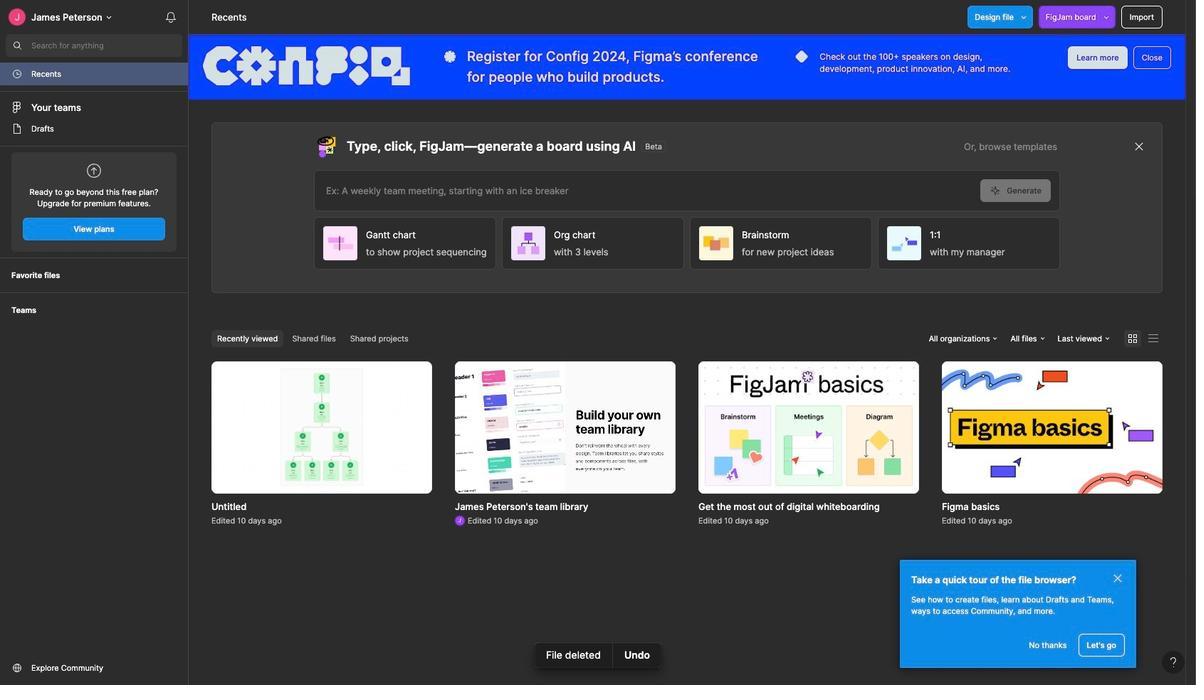 Task type: describe. For each thing, give the bounding box(es) containing it.
Search for anything text field
[[31, 40, 182, 51]]

search 32 image
[[6, 34, 28, 57]]

Ex: A weekly team meeting, starting with an ice breaker field
[[315, 171, 981, 210]]



Task type: vqa. For each thing, say whether or not it's contained in the screenshot.
dreaming up new ideas option
no



Task type: locate. For each thing, give the bounding box(es) containing it.
page 16 image
[[11, 123, 23, 135]]

recent 16 image
[[11, 68, 23, 80]]

community 16 image
[[11, 663, 23, 674]]

file thumbnail image
[[455, 361, 676, 494], [698, 361, 919, 494], [942, 361, 1163, 494], [280, 368, 363, 487]]

help image
[[1170, 658, 1176, 668]]

bell 32 image
[[159, 6, 182, 28]]



